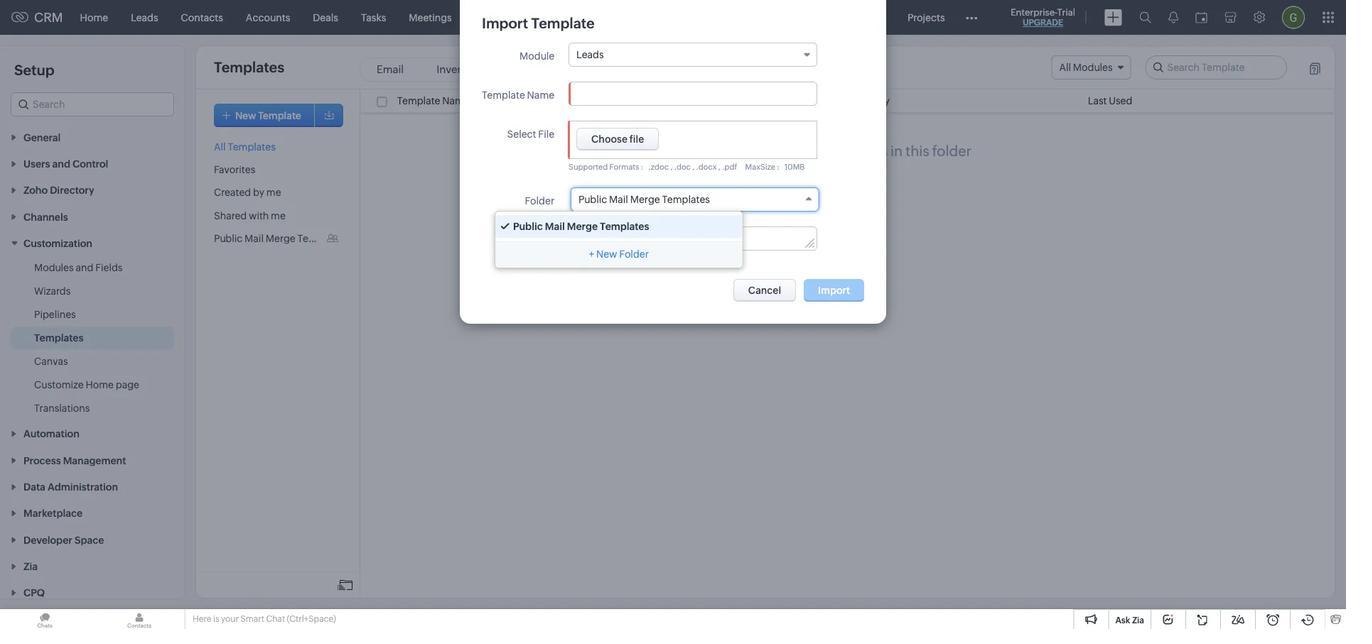 Task type: vqa. For each thing, say whether or not it's contained in the screenshot.
Created by me
yes



Task type: locate. For each thing, give the bounding box(es) containing it.
public up description
[[513, 221, 543, 232]]

customize
[[34, 379, 84, 391]]

formats
[[610, 163, 639, 172]]

by for created
[[253, 187, 264, 198]]

public mail merge templates option
[[495, 215, 743, 238]]

enterprise-trial upgrade
[[1011, 7, 1075, 27]]

new up 'all templates' "link"
[[235, 110, 256, 121]]

0 horizontal spatial leads
[[131, 12, 158, 23]]

2 horizontal spatial public
[[579, 194, 607, 205]]

pipelines
[[34, 309, 76, 320]]

1 vertical spatial new
[[596, 249, 617, 260]]

modified by
[[835, 95, 890, 107]]

me up with
[[266, 187, 281, 198]]

,
[[670, 163, 673, 172], [692, 163, 695, 172], [718, 163, 721, 172]]

leads link
[[120, 0, 170, 34]]

.docx
[[696, 163, 717, 172]]

0 horizontal spatial :
[[641, 163, 644, 172]]

0 vertical spatial by
[[878, 95, 890, 107]]

import template
[[482, 15, 595, 31]]

me right with
[[271, 210, 286, 221]]

public inside public mail merge templates field
[[579, 194, 607, 205]]

shared
[[214, 210, 247, 221]]

template name down mail merge link
[[482, 89, 555, 101]]

0 vertical spatial me
[[266, 187, 281, 198]]

folder down public mail merge templates list box at the top of page
[[619, 249, 649, 260]]

no mail merge templates in this folder
[[723, 143, 972, 159]]

0 horizontal spatial public
[[214, 233, 243, 244]]

1 horizontal spatial by
[[878, 95, 890, 107]]

public mail merge templates
[[579, 194, 710, 205], [513, 221, 649, 232], [214, 233, 345, 244]]

and
[[76, 262, 93, 273]]

signals image
[[1169, 11, 1179, 23]]

leads down analytics link
[[577, 49, 604, 60]]

1 horizontal spatial ,
[[692, 163, 695, 172]]

merge up the +
[[567, 221, 598, 232]]

projects
[[908, 12, 945, 23]]

your
[[221, 615, 239, 624]]

analytics
[[579, 12, 621, 23]]

Public Mail Merge Templates field
[[571, 188, 819, 212]]

email link
[[362, 60, 419, 80]]

tasks
[[361, 12, 386, 23]]

1 horizontal spatial folder
[[619, 249, 649, 260]]

name down mail merge link
[[527, 89, 555, 101]]

no
[[723, 143, 742, 159]]

public mail merge templates down .zdoc
[[579, 194, 710, 205]]

new right the +
[[596, 249, 617, 260]]

new
[[235, 110, 256, 121], [596, 249, 617, 260]]

customize home page link
[[34, 378, 139, 392]]

1 vertical spatial me
[[271, 210, 286, 221]]

:
[[641, 163, 644, 172], [777, 163, 780, 172]]

select file
[[507, 128, 555, 140]]

0 vertical spatial new
[[235, 110, 256, 121]]

supported formats : .zdoc , .doc , .docx , .pdf maxsize : 10mb
[[569, 163, 805, 172]]

, left .pdf at the right top of page
[[718, 163, 721, 172]]

template name
[[482, 89, 555, 101], [397, 95, 470, 107]]

1 horizontal spatial public
[[513, 221, 543, 232]]

signals element
[[1160, 0, 1187, 35]]

public mail merge templates inside 'option'
[[513, 221, 649, 232]]

by
[[878, 95, 890, 107], [253, 187, 264, 198]]

wizards
[[34, 286, 71, 297]]

leads right home link
[[131, 12, 158, 23]]

zia
[[1132, 616, 1144, 626]]

modules
[[34, 262, 74, 273]]

with
[[249, 210, 269, 221]]

public down shared
[[214, 233, 243, 244]]

analytics link
[[567, 0, 632, 34]]

public
[[579, 194, 607, 205], [513, 221, 543, 232], [214, 233, 243, 244]]

public mail merge templates list box
[[495, 212, 743, 242]]

public mail merge templates down with
[[214, 233, 345, 244]]

0 horizontal spatial folder
[[525, 195, 555, 206]]

by for modified
[[878, 95, 890, 107]]

here is your smart chat (ctrl+space)
[[193, 615, 336, 624]]

template name down inventory link
[[397, 95, 470, 107]]

+ new folder
[[589, 249, 649, 260]]

0 horizontal spatial name
[[442, 95, 470, 107]]

mail inside 'option'
[[545, 221, 565, 232]]

, right .doc
[[692, 163, 695, 172]]

page
[[116, 379, 139, 391]]

merge
[[539, 63, 571, 76], [630, 194, 660, 205], [567, 221, 598, 232], [266, 233, 296, 244]]

templates
[[214, 59, 284, 76], [228, 141, 276, 152], [662, 194, 710, 205], [600, 221, 649, 232], [298, 233, 345, 244], [34, 332, 83, 344]]

0 horizontal spatial by
[[253, 187, 264, 198]]

used
[[1109, 95, 1133, 107]]

trial
[[1057, 7, 1075, 17]]

me
[[266, 187, 281, 198], [271, 210, 286, 221]]

Search Template text field
[[1146, 56, 1287, 79]]

mail up the public mail merge templates 'option'
[[609, 194, 628, 205]]

ask
[[1116, 616, 1130, 626]]

1 horizontal spatial :
[[777, 163, 780, 172]]

merge down .zdoc
[[630, 194, 660, 205]]

1 : from the left
[[641, 163, 644, 172]]

1 horizontal spatial leads
[[577, 49, 604, 60]]

by right modified
[[878, 95, 890, 107]]

(ctrl+space)
[[287, 615, 336, 624]]

1 vertical spatial home
[[86, 379, 114, 391]]

crm
[[34, 10, 63, 25]]

home right crm
[[80, 12, 108, 23]]

public mail merge templates up the +
[[513, 221, 649, 232]]

1 vertical spatial leads
[[577, 49, 604, 60]]

, left .doc
[[670, 163, 673, 172]]

: left 10mb
[[777, 163, 780, 172]]

is
[[213, 615, 219, 624]]

name
[[527, 89, 555, 101], [442, 95, 470, 107]]

inventory link
[[422, 60, 499, 80]]

folder up description
[[525, 195, 555, 206]]

calendar image
[[1196, 12, 1208, 23]]

fields
[[95, 262, 123, 273]]

2 , from the left
[[692, 163, 695, 172]]

None text field
[[569, 227, 817, 250]]

1 vertical spatial folder
[[619, 249, 649, 260]]

1 horizontal spatial name
[[527, 89, 555, 101]]

mail up description
[[545, 221, 565, 232]]

contacts link
[[170, 0, 234, 34]]

modules and fields link
[[34, 261, 123, 275]]

public mail merge templates for the public mail merge templates 'option'
[[513, 221, 649, 232]]

merge down module at left top
[[539, 63, 571, 76]]

smart
[[241, 615, 264, 624]]

None button
[[577, 128, 659, 151], [733, 279, 796, 302], [577, 128, 659, 151], [733, 279, 796, 302]]

2 horizontal spatial ,
[[718, 163, 721, 172]]

merge inside 'option'
[[567, 221, 598, 232]]

home left page
[[86, 379, 114, 391]]

customize home page
[[34, 379, 139, 391]]

help image
[[1310, 63, 1321, 75]]

template
[[531, 15, 595, 31], [482, 89, 525, 101], [397, 95, 440, 107], [258, 110, 301, 121]]

name down inventory link
[[442, 95, 470, 107]]

accounts link
[[234, 0, 302, 34]]

1 vertical spatial by
[[253, 187, 264, 198]]

home
[[80, 12, 108, 23], [86, 379, 114, 391]]

0 vertical spatial leads
[[131, 12, 158, 23]]

leads
[[131, 12, 158, 23], [577, 49, 604, 60]]

.pdf
[[722, 163, 737, 172]]

public down supported
[[579, 194, 607, 205]]

mail merge link
[[501, 60, 586, 80]]

by up with
[[253, 187, 264, 198]]

mail down module at left top
[[516, 63, 537, 76]]

: left .zdoc
[[641, 163, 644, 172]]

new template
[[235, 110, 301, 121]]

Leads field
[[569, 43, 817, 67]]

0 horizontal spatial ,
[[670, 163, 673, 172]]

folder
[[525, 195, 555, 206], [619, 249, 649, 260]]

upgrade
[[1023, 18, 1063, 27]]

templates inside 'option'
[[600, 221, 649, 232]]

None text field
[[569, 82, 817, 105]]

0 horizontal spatial new
[[235, 110, 256, 121]]

1 horizontal spatial new
[[596, 249, 617, 260]]

public inside the public mail merge templates 'option'
[[513, 221, 543, 232]]



Task type: describe. For each thing, give the bounding box(es) containing it.
all
[[214, 141, 226, 152]]

1 horizontal spatial template name
[[482, 89, 555, 101]]

import
[[482, 15, 528, 31]]

public for the public mail merge templates 'option'
[[513, 221, 543, 232]]

mail inside field
[[609, 194, 628, 205]]

2 : from the left
[[777, 163, 780, 172]]

0 vertical spatial folder
[[525, 195, 555, 206]]

deals
[[313, 12, 338, 23]]

1 , from the left
[[670, 163, 673, 172]]

accounts
[[246, 12, 290, 23]]

public for public mail merge templates link
[[214, 233, 243, 244]]

customization region
[[0, 256, 185, 421]]

file
[[538, 128, 555, 140]]

maxsize
[[745, 163, 775, 172]]

favorites
[[214, 164, 255, 175]]

public mail merge templates for public mail merge templates link
[[214, 233, 345, 244]]

modules and fields
[[34, 262, 123, 273]]

created
[[214, 187, 251, 198]]

profile element
[[1274, 0, 1314, 34]]

contacts
[[181, 12, 223, 23]]

created by me
[[214, 187, 281, 198]]

enterprise-
[[1011, 7, 1057, 17]]

public mail merge templates link
[[214, 233, 345, 244]]

mail
[[745, 143, 773, 159]]

leads inside field
[[577, 49, 604, 60]]

templates link
[[34, 331, 83, 345]]

all templates
[[214, 141, 276, 152]]

here
[[193, 615, 211, 624]]

contacts image
[[95, 610, 184, 630]]

last used
[[1088, 95, 1133, 107]]

description
[[501, 234, 555, 246]]

reports
[[520, 12, 556, 23]]

home inside customization region
[[86, 379, 114, 391]]

templates inside customization region
[[34, 332, 83, 344]]

profile image
[[1282, 6, 1305, 29]]

.doc
[[674, 163, 691, 172]]

services
[[846, 12, 885, 23]]

chat
[[266, 615, 285, 624]]

favorites link
[[214, 164, 255, 175]]

meetings
[[409, 12, 452, 23]]

reports link
[[508, 0, 567, 34]]

in
[[891, 143, 903, 159]]

select
[[507, 128, 536, 140]]

me for shared with me
[[271, 210, 286, 221]]

canvas link
[[34, 354, 68, 369]]

shared with me link
[[214, 210, 286, 221]]

mail merge
[[516, 63, 571, 76]]

templates
[[822, 143, 888, 159]]

.zdoc
[[648, 163, 669, 172]]

created by me link
[[214, 187, 281, 198]]

public mail merge templates inside field
[[579, 194, 710, 205]]

services link
[[834, 0, 896, 34]]

home link
[[69, 0, 120, 34]]

customization
[[23, 238, 92, 249]]

10mb
[[785, 163, 805, 172]]

crm link
[[11, 10, 63, 25]]

ask zia
[[1116, 616, 1144, 626]]

deals link
[[302, 0, 350, 34]]

modified
[[835, 95, 876, 107]]

templates inside field
[[662, 194, 710, 205]]

tasks link
[[350, 0, 398, 34]]

me for created by me
[[266, 187, 281, 198]]

translations
[[34, 403, 90, 414]]

customization button
[[0, 230, 185, 256]]

last
[[1088, 95, 1107, 107]]

folder
[[932, 143, 972, 159]]

merge
[[776, 143, 819, 159]]

+
[[589, 249, 594, 260]]

calls
[[475, 12, 497, 23]]

projects link
[[896, 0, 956, 34]]

translations link
[[34, 401, 90, 416]]

email
[[377, 63, 404, 76]]

this
[[906, 143, 930, 159]]

module
[[520, 50, 555, 61]]

setup
[[14, 62, 54, 78]]

chats image
[[0, 610, 90, 630]]

pipelines link
[[34, 308, 76, 322]]

shared with me
[[214, 210, 286, 221]]

template inside button
[[258, 110, 301, 121]]

mail down shared with me link
[[245, 233, 264, 244]]

merge down with
[[266, 233, 296, 244]]

new inside button
[[235, 110, 256, 121]]

merge inside field
[[630, 194, 660, 205]]

calls link
[[463, 0, 508, 34]]

all templates link
[[214, 141, 276, 152]]

wizards link
[[34, 284, 71, 298]]

meetings link
[[398, 0, 463, 34]]

0 vertical spatial home
[[80, 12, 108, 23]]

inventory
[[437, 63, 484, 76]]

3 , from the left
[[718, 163, 721, 172]]

canvas
[[34, 356, 68, 367]]

0 horizontal spatial template name
[[397, 95, 470, 107]]



